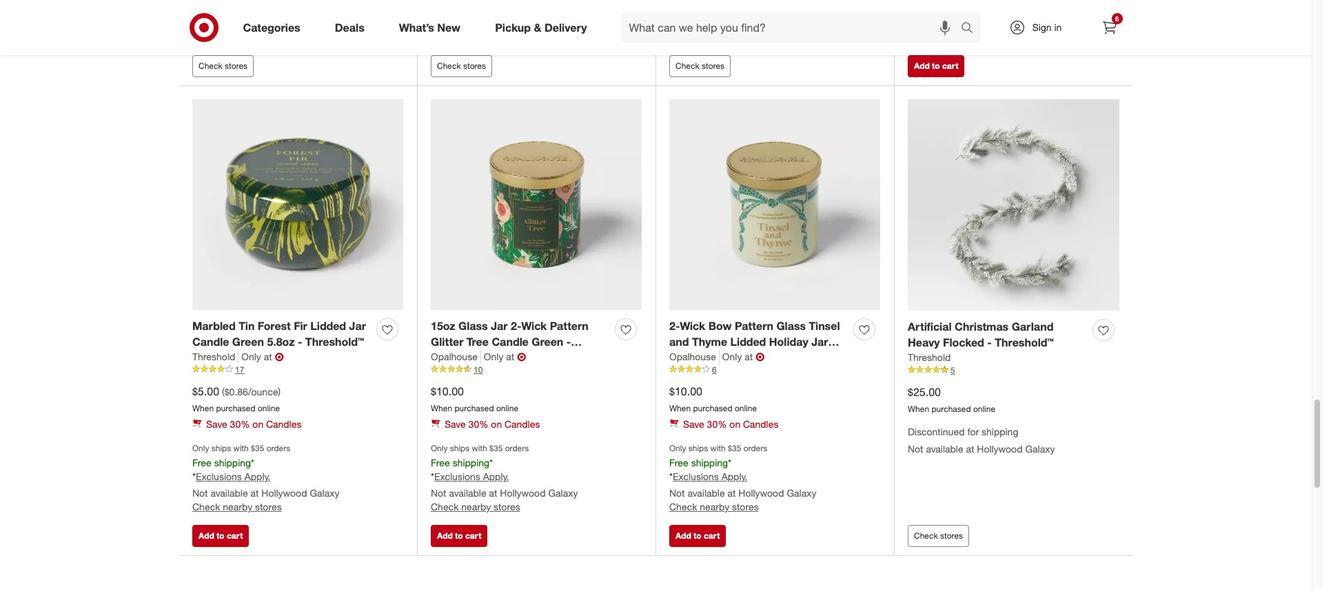 Task type: vqa. For each thing, say whether or not it's contained in the screenshot.
CHECK
yes



Task type: locate. For each thing, give the bounding box(es) containing it.
3 orders from the left
[[744, 444, 767, 454]]

0 horizontal spatial 2-
[[511, 319, 521, 333]]

1 horizontal spatial 6 link
[[1094, 12, 1125, 43]]

on down cream
[[730, 419, 740, 430]]

opalhouse link for and
[[669, 350, 720, 364]]

online
[[258, 403, 280, 413], [496, 403, 518, 413], [735, 403, 757, 413], [973, 404, 995, 414]]

shipping for 15oz glass jar 2-wick pattern glitter tree candle green - opalhouse™
[[453, 457, 489, 468]]

0 horizontal spatial opalhouse
[[431, 351, 478, 362]]

candles for candle
[[505, 419, 540, 430]]

6 link
[[1094, 12, 1125, 43], [669, 364, 880, 376]]

only ships with $35 orders free shipping * * exclusions apply. not available at hollywood galaxy check nearby stores for 5.8oz
[[192, 444, 339, 513]]

exclusions
[[911, 1, 957, 13], [196, 471, 242, 483], [434, 471, 480, 483], [673, 471, 719, 483]]

0 horizontal spatial 30%
[[230, 419, 250, 430]]

candle down marbled
[[192, 335, 229, 349]]

1 30% from the left
[[230, 419, 250, 430]]

available for 15oz glass jar 2-wick pattern glitter tree candle green - opalhouse™
[[449, 488, 486, 499]]

2 glass from the left
[[777, 319, 806, 333]]

shipping for marbled tin forest fir lidded jar candle green 5.8oz - threshold™
[[214, 457, 251, 468]]

new
[[437, 20, 461, 34]]

$0.86
[[225, 386, 248, 398]]

ships
[[211, 444, 231, 454], [450, 444, 470, 454], [688, 444, 708, 454]]

candle
[[192, 335, 229, 349], [492, 335, 529, 349], [669, 351, 706, 364]]

add for marbled tin forest fir lidded jar candle green 5.8oz - threshold™
[[199, 531, 214, 541]]

2 horizontal spatial with
[[710, 444, 726, 454]]

only ships with $35 orders free shipping * * exclusions apply. not available at hollywood galaxy check nearby stores
[[192, 444, 339, 513], [431, 444, 578, 513], [669, 444, 816, 513]]

artificial christmas garland heavy flocked - threshold™ link
[[908, 319, 1087, 351]]

lidded right fir
[[310, 319, 346, 333]]

* exclusions apply. not available at hollywood galaxy check nearby stores
[[908, 1, 1055, 43]]

2 horizontal spatial ¬
[[756, 350, 765, 364]]

exclusions for 2-wick bow pattern glass tinsel and thyme lidded holiday jar candle cream 15oz - opalhouse™
[[673, 471, 719, 483]]

15oz glass jar 2-wick pattern glitter tree candle green - opalhouse™ image
[[431, 100, 642, 311], [431, 100, 642, 311]]

0 vertical spatial 6
[[1115, 14, 1119, 23]]

save 30% on candles for thyme
[[683, 419, 779, 430]]

1 vertical spatial lidded
[[730, 335, 766, 349]]

6 link right in
[[1094, 12, 1125, 43]]

opalhouse only at ¬ down thyme
[[669, 350, 765, 364]]

2 ¬ from the left
[[517, 350, 526, 364]]

jar inside 2-wick bow pattern glass tinsel and thyme lidded holiday jar candle cream 15oz - opalhouse™
[[811, 335, 828, 349]]

threshold link down heavy
[[908, 351, 951, 364]]

glass up holiday
[[777, 319, 806, 333]]

opalhouse link down "glitter"
[[431, 350, 481, 364]]

purchased inside $5.00 ( $0.86 /ounce ) when purchased online
[[216, 403, 255, 413]]

nearby for 15oz glass jar 2-wick pattern glitter tree candle green - opalhouse™
[[461, 501, 491, 513]]

only ships with $35 orders free shipping * * exclusions apply. not available at hollywood galaxy check nearby stores for candle
[[431, 444, 578, 513]]

3 $35 from the left
[[728, 444, 741, 454]]

green
[[232, 335, 264, 349], [532, 335, 563, 349]]

sign
[[1032, 21, 1052, 33]]

- down christmas on the bottom right
[[987, 336, 992, 349]]

- up "10" link
[[566, 335, 571, 349]]

hollywood for 15oz glass jar 2-wick pattern glitter tree candle green - opalhouse™
[[500, 488, 546, 499]]

1 horizontal spatial on
[[491, 419, 502, 430]]

2 ships from the left
[[450, 444, 470, 454]]

save 30% on candles
[[206, 419, 302, 430], [445, 419, 540, 430], [683, 419, 779, 430]]

0 horizontal spatial on
[[253, 419, 263, 430]]

glass up tree
[[458, 319, 488, 333]]

2 horizontal spatial ships
[[688, 444, 708, 454]]

3 only ships with $35 orders free shipping * * exclusions apply. not available at hollywood galaxy check nearby stores from the left
[[669, 444, 816, 513]]

stores
[[971, 31, 997, 43], [225, 61, 248, 71], [463, 61, 486, 71], [702, 61, 725, 71], [255, 501, 282, 513], [494, 501, 520, 513], [732, 501, 759, 513], [940, 531, 963, 541]]

30%
[[230, 419, 250, 430], [468, 419, 488, 430], [707, 419, 727, 430]]

glass
[[458, 319, 488, 333], [777, 319, 806, 333]]

free
[[192, 457, 211, 468], [431, 457, 450, 468], [669, 457, 688, 468]]

0 vertical spatial 15oz
[[431, 319, 455, 333]]

0 horizontal spatial opalhouse link
[[431, 350, 481, 364]]

shipping
[[982, 426, 1018, 438], [214, 457, 251, 468], [453, 457, 489, 468], [691, 457, 728, 468]]

2-wick bow pattern glass tinsel and thyme lidded holiday jar candle cream 15oz - opalhouse™ image
[[669, 100, 880, 311], [669, 100, 880, 311]]

in
[[1054, 21, 1062, 33]]

2 horizontal spatial save
[[683, 419, 704, 430]]

1 only ships with $35 orders free shipping * * exclusions apply. not available at hollywood galaxy check nearby stores from the left
[[192, 444, 339, 513]]

on for lidded
[[730, 419, 740, 430]]

ships for marbled tin forest fir lidded jar candle green 5.8oz - threshold™
[[211, 444, 231, 454]]

orders
[[267, 444, 290, 454], [505, 444, 529, 454], [744, 444, 767, 454]]

0 horizontal spatial jar
[[349, 319, 366, 333]]

0 horizontal spatial 6
[[712, 364, 717, 375]]

* inside * exclusions apply. not available at hollywood galaxy check nearby stores
[[908, 1, 911, 13]]

lidded inside marbled tin forest fir lidded jar candle green 5.8oz - threshold™
[[310, 319, 346, 333]]

online up for
[[973, 404, 995, 414]]

2 $35 from the left
[[490, 444, 503, 454]]

0 horizontal spatial save 30% on candles
[[206, 419, 302, 430]]

threshold™ down fir
[[305, 335, 364, 349]]

2 pattern from the left
[[735, 319, 773, 333]]

1 horizontal spatial threshold
[[908, 351, 951, 363]]

1 horizontal spatial threshold™
[[995, 336, 1054, 349]]

10
[[474, 364, 483, 375]]

1 horizontal spatial opalhouse only at ¬
[[669, 350, 765, 364]]

threshold up 17
[[192, 351, 235, 362]]

0 horizontal spatial with
[[233, 444, 249, 454]]

not for marbled tin forest fir lidded jar candle green 5.8oz - threshold™
[[192, 488, 208, 499]]

2 $10.00 from the left
[[669, 384, 702, 398]]

1 horizontal spatial $10.00
[[669, 384, 702, 398]]

apply.
[[960, 1, 986, 13], [245, 471, 270, 483], [483, 471, 509, 483], [722, 471, 747, 483]]

threshold down heavy
[[908, 351, 951, 363]]

apply. inside * exclusions apply. not available at hollywood galaxy check nearby stores
[[960, 1, 986, 13]]

0 horizontal spatial lidded
[[310, 319, 346, 333]]

0 horizontal spatial orders
[[267, 444, 290, 454]]

- inside 15oz glass jar 2-wick pattern glitter tree candle green - opalhouse™
[[566, 335, 571, 349]]

available for marbled tin forest fir lidded jar candle green 5.8oz - threshold™
[[211, 488, 248, 499]]

2 horizontal spatial jar
[[811, 335, 828, 349]]

1 horizontal spatial ships
[[450, 444, 470, 454]]

apply. for marbled tin forest fir lidded jar candle green 5.8oz - threshold™
[[245, 471, 270, 483]]

2 horizontal spatial free
[[669, 457, 688, 468]]

1 horizontal spatial 2-
[[669, 319, 680, 333]]

1 pattern from the left
[[550, 319, 589, 333]]

hollywood inside discontinued for shipping not available at hollywood galaxy
[[977, 443, 1023, 455]]

0 horizontal spatial glass
[[458, 319, 488, 333]]

add to cart for marbled tin forest fir lidded jar candle green 5.8oz - threshold™
[[199, 531, 243, 541]]

2 30% from the left
[[468, 419, 488, 430]]

6
[[1115, 14, 1119, 23], [712, 364, 717, 375]]

cream
[[709, 351, 744, 364]]

green inside 15oz glass jar 2-wick pattern glitter tree candle green - opalhouse™
[[532, 335, 563, 349]]

free for marbled tin forest fir lidded jar candle green 5.8oz - threshold™
[[192, 457, 211, 468]]

0 horizontal spatial candles
[[266, 419, 302, 430]]

check
[[908, 31, 936, 43], [199, 61, 222, 71], [437, 61, 461, 71], [676, 61, 699, 71], [192, 501, 220, 513], [431, 501, 459, 513], [669, 501, 697, 513], [914, 531, 938, 541]]

hollywood for marbled tin forest fir lidded jar candle green 5.8oz - threshold™
[[261, 488, 307, 499]]

1 horizontal spatial candles
[[505, 419, 540, 430]]

opalhouse link
[[431, 350, 481, 364], [669, 350, 720, 364]]

opalhouse only at ¬
[[431, 350, 526, 364], [669, 350, 765, 364]]

opalhouse only at ¬ up 10
[[431, 350, 526, 364]]

1 horizontal spatial $10.00 when purchased online
[[669, 384, 757, 413]]

2-wick bow pattern glass tinsel and thyme lidded holiday jar candle cream 15oz - opalhouse™
[[669, 319, 845, 364]]

2 orders from the left
[[505, 444, 529, 454]]

when
[[192, 403, 214, 413], [431, 403, 452, 413], [669, 403, 691, 413], [908, 404, 929, 414]]

2 $10.00 when purchased online from the left
[[669, 384, 757, 413]]

3 on from the left
[[730, 419, 740, 430]]

pattern right bow
[[735, 319, 773, 333]]

2 wick from the left
[[680, 319, 705, 333]]

to for 2-wick bow pattern glass tinsel and thyme lidded holiday jar candle cream 15oz - opalhouse™
[[694, 531, 701, 541]]

pattern up "10" link
[[550, 319, 589, 333]]

apply. for 15oz glass jar 2-wick pattern glitter tree candle green - opalhouse™
[[483, 471, 509, 483]]

pattern inside 2-wick bow pattern glass tinsel and thyme lidded holiday jar candle cream 15oz - opalhouse™
[[735, 319, 773, 333]]

jar inside 15oz glass jar 2-wick pattern glitter tree candle green - opalhouse™
[[491, 319, 508, 333]]

online down /ounce
[[258, 403, 280, 413]]

1 green from the left
[[232, 335, 264, 349]]

hollywood
[[977, 18, 1023, 29], [977, 443, 1023, 455], [261, 488, 307, 499], [500, 488, 546, 499], [739, 488, 784, 499]]

5 link
[[908, 364, 1119, 377]]

1 glass from the left
[[458, 319, 488, 333]]

2 save 30% on candles from the left
[[445, 419, 540, 430]]

0 horizontal spatial free
[[192, 457, 211, 468]]

on for candle
[[491, 419, 502, 430]]

not for 15oz glass jar 2-wick pattern glitter tree candle green - opalhouse™
[[431, 488, 446, 499]]

opalhouse down "glitter"
[[431, 351, 478, 362]]

1 horizontal spatial with
[[472, 444, 487, 454]]

on down /ounce
[[253, 419, 263, 430]]

only ships with $35 orders free shipping * * exclusions apply. not available at hollywood galaxy check nearby stores for lidded
[[669, 444, 816, 513]]

ships for 15oz glass jar 2-wick pattern glitter tree candle green - opalhouse™
[[450, 444, 470, 454]]

2 opalhouse only at ¬ from the left
[[669, 350, 765, 364]]

1 $10.00 when purchased online from the left
[[431, 384, 518, 413]]

what's new link
[[387, 12, 478, 43]]

online down cream
[[735, 403, 757, 413]]

opalhouse link down thyme
[[669, 350, 720, 364]]

exclusions apply. button for marbled tin forest fir lidded jar candle green 5.8oz - threshold™
[[196, 470, 270, 484]]

6 right in
[[1115, 14, 1119, 23]]

pickup & delivery
[[495, 20, 587, 34]]

with
[[233, 444, 249, 454], [472, 444, 487, 454], [710, 444, 726, 454]]

3 free from the left
[[669, 457, 688, 468]]

1 wick from the left
[[521, 319, 547, 333]]

when inside $5.00 ( $0.86 /ounce ) when purchased online
[[192, 403, 214, 413]]

candle inside 15oz glass jar 2-wick pattern glitter tree candle green - opalhouse™
[[492, 335, 529, 349]]

3 ¬ from the left
[[756, 350, 765, 364]]

jar
[[349, 319, 366, 333], [491, 319, 508, 333], [811, 335, 828, 349]]

opalhouse™ down "glitter"
[[431, 351, 494, 364]]

$10.00 down and
[[669, 384, 702, 398]]

save 30% on candles down cream
[[683, 419, 779, 430]]

tin
[[239, 319, 255, 333]]

with for tree
[[472, 444, 487, 454]]

marbled tin forest fir lidded jar candle green 5.8oz - threshold™ image
[[192, 100, 403, 311], [192, 100, 403, 311]]

opalhouse only at ¬ for thyme
[[669, 350, 765, 364]]

add for 2-wick bow pattern glass tinsel and thyme lidded holiday jar candle cream 15oz - opalhouse™
[[676, 531, 691, 541]]

1 vertical spatial 6 link
[[669, 364, 880, 376]]

1 horizontal spatial orders
[[505, 444, 529, 454]]

2 horizontal spatial only ships with $35 orders free shipping * * exclusions apply. not available at hollywood galaxy check nearby stores
[[669, 444, 816, 513]]

1 horizontal spatial opalhouse link
[[669, 350, 720, 364]]

shipping for 2-wick bow pattern glass tinsel and thyme lidded holiday jar candle cream 15oz - opalhouse™
[[691, 457, 728, 468]]

0 horizontal spatial pattern
[[550, 319, 589, 333]]

on down "10" link
[[491, 419, 502, 430]]

available
[[926, 18, 963, 29], [926, 443, 963, 455], [211, 488, 248, 499], [449, 488, 486, 499], [688, 488, 725, 499]]

2 on from the left
[[491, 419, 502, 430]]

1 horizontal spatial save 30% on candles
[[445, 419, 540, 430]]

30% for green
[[230, 419, 250, 430]]

1 opalhouse only at ¬ from the left
[[431, 350, 526, 364]]

1 horizontal spatial only ships with $35 orders free shipping * * exclusions apply. not available at hollywood galaxy check nearby stores
[[431, 444, 578, 513]]

wick up "10" link
[[521, 319, 547, 333]]

30% down 10
[[468, 419, 488, 430]]

deals
[[335, 20, 364, 34]]

2 with from the left
[[472, 444, 487, 454]]

0 horizontal spatial opalhouse™
[[431, 351, 494, 364]]

0 horizontal spatial save
[[206, 419, 227, 430]]

1 candles from the left
[[266, 419, 302, 430]]

opalhouse™ down holiday
[[782, 351, 845, 364]]

add to cart button for marbled tin forest fir lidded jar candle green 5.8oz - threshold™
[[192, 525, 249, 547]]

2 opalhouse link from the left
[[669, 350, 720, 364]]

1 vertical spatial 15oz
[[747, 351, 772, 364]]

2 horizontal spatial on
[[730, 419, 740, 430]]

1 ships from the left
[[211, 444, 231, 454]]

when down and
[[669, 403, 691, 413]]

1 horizontal spatial green
[[532, 335, 563, 349]]

deals link
[[323, 12, 382, 43]]

threshold
[[192, 351, 235, 362], [908, 351, 951, 363]]

0 horizontal spatial threshold™
[[305, 335, 364, 349]]

1 opalhouse™ from the left
[[431, 351, 494, 364]]

0 vertical spatial lidded
[[310, 319, 346, 333]]

nearby
[[938, 31, 968, 43], [223, 501, 252, 513], [461, 501, 491, 513], [700, 501, 729, 513]]

wick up and
[[680, 319, 705, 333]]

1 horizontal spatial candle
[[492, 335, 529, 349]]

$5.00
[[192, 384, 219, 398]]

2 green from the left
[[532, 335, 563, 349]]

threshold™ down garland
[[995, 336, 1054, 349]]

when inside $25.00 when purchased online
[[908, 404, 929, 414]]

0 horizontal spatial wick
[[521, 319, 547, 333]]

$10.00 when purchased online
[[431, 384, 518, 413], [669, 384, 757, 413]]

save for marbled tin forest fir lidded jar candle green 5.8oz - threshold™
[[206, 419, 227, 430]]

2 save from the left
[[445, 419, 466, 430]]

check nearby stores button
[[908, 31, 997, 44], [192, 501, 282, 515], [431, 501, 520, 515], [669, 501, 759, 515]]

when down '$25.00'
[[908, 404, 929, 414]]

$10.00 for opalhouse™
[[431, 384, 464, 398]]

lidded
[[310, 319, 346, 333], [730, 335, 766, 349]]

3 candles from the left
[[743, 419, 779, 430]]

1 horizontal spatial lidded
[[730, 335, 766, 349]]

2 horizontal spatial 30%
[[707, 419, 727, 430]]

1 horizontal spatial wick
[[680, 319, 705, 333]]

opalhouse down and
[[669, 351, 716, 362]]

2- up and
[[669, 319, 680, 333]]

threshold link up 17
[[192, 350, 239, 364]]

1 opalhouse link from the left
[[431, 350, 481, 364]]

save 30% on candles for green
[[206, 419, 302, 430]]

17 link
[[192, 364, 403, 376]]

green down "tin" at bottom left
[[232, 335, 264, 349]]

2-
[[511, 319, 521, 333], [669, 319, 680, 333]]

threshold™
[[305, 335, 364, 349], [995, 336, 1054, 349]]

$35 for lidded
[[728, 444, 741, 454]]

candles for lidded
[[743, 419, 779, 430]]

purchased down $0.86
[[216, 403, 255, 413]]

1 on from the left
[[253, 419, 263, 430]]

flocked
[[943, 336, 984, 349]]

threshold only at ¬
[[192, 350, 284, 364]]

$10.00 when purchased online down 10
[[431, 384, 518, 413]]

15oz right cream
[[747, 351, 772, 364]]

opalhouse for glitter
[[431, 351, 478, 362]]

glitter
[[431, 335, 464, 349]]

1 opalhouse from the left
[[431, 351, 478, 362]]

lidded up cream
[[730, 335, 766, 349]]

exclusions inside * exclusions apply. not available at hollywood galaxy check nearby stores
[[911, 1, 957, 13]]

1 horizontal spatial ¬
[[517, 350, 526, 364]]

when down $5.00 on the bottom left of page
[[192, 403, 214, 413]]

opalhouse™ inside 15oz glass jar 2-wick pattern glitter tree candle green - opalhouse™
[[431, 351, 494, 364]]

1 horizontal spatial opalhouse
[[669, 351, 716, 362]]

-
[[298, 335, 302, 349], [566, 335, 571, 349], [987, 336, 992, 349], [775, 351, 779, 364]]

online inside $25.00 when purchased online
[[973, 404, 995, 414]]

exclusions for 15oz glass jar 2-wick pattern glitter tree candle green - opalhouse™
[[434, 471, 480, 483]]

on
[[253, 419, 263, 430], [491, 419, 502, 430], [730, 419, 740, 430]]

3 save 30% on candles from the left
[[683, 419, 779, 430]]

not inside discontinued for shipping not available at hollywood galaxy
[[908, 443, 923, 455]]

orders for candle
[[505, 444, 529, 454]]

1 save from the left
[[206, 419, 227, 430]]

$10.00 for candle
[[669, 384, 702, 398]]

$10.00 down "glitter"
[[431, 384, 464, 398]]

online down "10" link
[[496, 403, 518, 413]]

2 horizontal spatial orders
[[744, 444, 767, 454]]

$5.00 ( $0.86 /ounce ) when purchased online
[[192, 384, 281, 413]]

0 horizontal spatial $10.00 when purchased online
[[431, 384, 518, 413]]

cart
[[942, 61, 958, 71], [227, 531, 243, 541], [465, 531, 481, 541], [704, 531, 720, 541]]

0 horizontal spatial threshold
[[192, 351, 235, 362]]

1 save 30% on candles from the left
[[206, 419, 302, 430]]

exclusions for marbled tin forest fir lidded jar candle green 5.8oz - threshold™
[[196, 471, 242, 483]]

2 candles from the left
[[505, 419, 540, 430]]

30% down $5.00 ( $0.86 /ounce ) when purchased online
[[230, 419, 250, 430]]

1 vertical spatial 6
[[712, 364, 717, 375]]

1 free from the left
[[192, 457, 211, 468]]

1 horizontal spatial 6
[[1115, 14, 1119, 23]]

30% down cream
[[707, 419, 727, 430]]

0 horizontal spatial opalhouse only at ¬
[[431, 350, 526, 364]]

0 horizontal spatial ships
[[211, 444, 231, 454]]

discontinued
[[908, 426, 965, 438]]

6 down thyme
[[712, 364, 717, 375]]

sign in
[[1032, 21, 1062, 33]]

- inside artificial christmas garland heavy flocked - threshold™
[[987, 336, 992, 349]]

$10.00
[[431, 384, 464, 398], [669, 384, 702, 398]]

purchased
[[216, 403, 255, 413], [455, 403, 494, 413], [693, 403, 732, 413], [932, 404, 971, 414]]

galaxy
[[1025, 18, 1055, 29], [1025, 443, 1055, 455], [310, 488, 339, 499], [548, 488, 578, 499], [787, 488, 816, 499]]

to for 15oz glass jar 2-wick pattern glitter tree candle green - opalhouse™
[[455, 531, 463, 541]]

threshold link
[[192, 350, 239, 364], [908, 351, 951, 364]]

15oz up "glitter"
[[431, 319, 455, 333]]

save 30% on candles for tree
[[445, 419, 540, 430]]

not
[[908, 18, 923, 29], [908, 443, 923, 455], [192, 488, 208, 499], [431, 488, 446, 499], [669, 488, 685, 499]]

1 horizontal spatial $35
[[490, 444, 503, 454]]

exclusions apply. button for 15oz glass jar 2-wick pattern glitter tree candle green - opalhouse™
[[434, 470, 509, 484]]

stores inside * exclusions apply. not available at hollywood galaxy check nearby stores
[[971, 31, 997, 43]]

3 ships from the left
[[688, 444, 708, 454]]

save 30% on candles down $5.00 ( $0.86 /ounce ) when purchased online
[[206, 419, 302, 430]]

purchased up discontinued
[[932, 404, 971, 414]]

at
[[966, 18, 974, 29], [264, 351, 272, 362], [506, 351, 514, 362], [745, 351, 753, 362], [966, 443, 974, 455], [251, 488, 259, 499], [489, 488, 497, 499], [728, 488, 736, 499]]

2 horizontal spatial $35
[[728, 444, 741, 454]]

candle right tree
[[492, 335, 529, 349]]

1 horizontal spatial save
[[445, 419, 466, 430]]

0 horizontal spatial ¬
[[275, 350, 284, 364]]

2 horizontal spatial candles
[[743, 419, 779, 430]]

orders for lidded
[[744, 444, 767, 454]]

$35
[[251, 444, 264, 454], [490, 444, 503, 454], [728, 444, 741, 454]]

green up "10" link
[[532, 335, 563, 349]]

1 $35 from the left
[[251, 444, 264, 454]]

1 horizontal spatial 15oz
[[747, 351, 772, 364]]

1 orders from the left
[[267, 444, 290, 454]]

with for green
[[233, 444, 249, 454]]

1 horizontal spatial glass
[[777, 319, 806, 333]]

hollywood for 2-wick bow pattern glass tinsel and thyme lidded holiday jar candle cream 15oz - opalhouse™
[[739, 488, 784, 499]]

check stores button
[[192, 55, 254, 77], [431, 55, 492, 77], [669, 55, 731, 77], [908, 525, 969, 547]]

&
[[534, 20, 541, 34]]

- down fir
[[298, 335, 302, 349]]

1 horizontal spatial opalhouse™
[[782, 351, 845, 364]]

0 horizontal spatial $35
[[251, 444, 264, 454]]

1 horizontal spatial 30%
[[468, 419, 488, 430]]

15oz
[[431, 319, 455, 333], [747, 351, 772, 364]]

to
[[932, 61, 940, 71], [217, 531, 224, 541], [455, 531, 463, 541], [694, 531, 701, 541]]

1 horizontal spatial free
[[431, 457, 450, 468]]

1 $10.00 from the left
[[431, 384, 464, 398]]

2-wick bow pattern glass tinsel and thyme lidded holiday jar candle cream 15oz - opalhouse™ link
[[669, 318, 848, 364]]

add to cart for 2-wick bow pattern glass tinsel and thyme lidded holiday jar candle cream 15oz - opalhouse™
[[676, 531, 720, 541]]

¬ for 5.8oz
[[275, 350, 284, 364]]

¬
[[275, 350, 284, 364], [517, 350, 526, 364], [756, 350, 765, 364]]

1 horizontal spatial pattern
[[735, 319, 773, 333]]

threshold inside threshold only at ¬
[[192, 351, 235, 362]]

save
[[206, 419, 227, 430], [445, 419, 466, 430], [683, 419, 704, 430]]

3 save from the left
[[683, 419, 704, 430]]

only inside threshold only at ¬
[[241, 351, 261, 362]]

add to cart button
[[908, 55, 965, 77], [192, 525, 249, 547], [431, 525, 488, 547], [669, 525, 726, 547]]

green inside marbled tin forest fir lidded jar candle green 5.8oz - threshold™
[[232, 335, 264, 349]]

artificial christmas garland heavy flocked - threshold™ image
[[908, 100, 1119, 311], [908, 100, 1119, 311]]

1 with from the left
[[233, 444, 249, 454]]

2 only ships with $35 orders free shipping * * exclusions apply. not available at hollywood galaxy check nearby stores from the left
[[431, 444, 578, 513]]

save 30% on candles down 10
[[445, 419, 540, 430]]

1 2- from the left
[[511, 319, 521, 333]]

0 horizontal spatial candle
[[192, 335, 229, 349]]

nearby inside * exclusions apply. not available at hollywood galaxy check nearby stores
[[938, 31, 968, 43]]

galaxy inside * exclusions apply. not available at hollywood galaxy check nearby stores
[[1025, 18, 1055, 29]]

glass inside 15oz glass jar 2-wick pattern glitter tree candle green - opalhouse™
[[458, 319, 488, 333]]

when down "glitter"
[[431, 403, 452, 413]]

opalhouse
[[431, 351, 478, 362], [669, 351, 716, 362]]

2 opalhouse from the left
[[669, 351, 716, 362]]

threshold™ inside artificial christmas garland heavy flocked - threshold™
[[995, 336, 1054, 349]]

garland
[[1012, 320, 1054, 334]]

2 2- from the left
[[669, 319, 680, 333]]

15oz inside 2-wick bow pattern glass tinsel and thyme lidded holiday jar candle cream 15oz - opalhouse™
[[747, 351, 772, 364]]

6 link down holiday
[[669, 364, 880, 376]]

3 with from the left
[[710, 444, 726, 454]]

3 30% from the left
[[707, 419, 727, 430]]

2 horizontal spatial candle
[[669, 351, 706, 364]]

1 ¬ from the left
[[275, 350, 284, 364]]

0 horizontal spatial $10.00
[[431, 384, 464, 398]]

0 horizontal spatial 15oz
[[431, 319, 455, 333]]

2 free from the left
[[431, 457, 450, 468]]

1 horizontal spatial jar
[[491, 319, 508, 333]]

check stores
[[199, 61, 248, 71], [437, 61, 486, 71], [676, 61, 725, 71], [914, 531, 963, 541]]

2 opalhouse™ from the left
[[782, 351, 845, 364]]

/ounce
[[248, 386, 278, 398]]

0 horizontal spatial only ships with $35 orders free shipping * * exclusions apply. not available at hollywood galaxy check nearby stores
[[192, 444, 339, 513]]

0 horizontal spatial 6 link
[[669, 364, 880, 376]]

$10.00 when purchased online down cream
[[669, 384, 757, 413]]

wick
[[521, 319, 547, 333], [680, 319, 705, 333]]

$25.00
[[908, 385, 941, 399]]

2 horizontal spatial save 30% on candles
[[683, 419, 779, 430]]

2- up "10" link
[[511, 319, 521, 333]]

- down holiday
[[775, 351, 779, 364]]

0 horizontal spatial green
[[232, 335, 264, 349]]

exclusions apply. button
[[911, 0, 986, 14], [196, 470, 270, 484], [434, 470, 509, 484], [673, 470, 747, 484]]

not inside * exclusions apply. not available at hollywood galaxy check nearby stores
[[908, 18, 923, 29]]

categories link
[[231, 12, 318, 43]]

candle down and
[[669, 351, 706, 364]]



Task type: describe. For each thing, give the bounding box(es) containing it.
cart for marbled tin forest fir lidded jar candle green 5.8oz - threshold™
[[227, 531, 243, 541]]

search button
[[954, 12, 988, 45]]

save for 15oz glass jar 2-wick pattern glitter tree candle green - opalhouse™
[[445, 419, 466, 430]]

holiday
[[769, 335, 808, 349]]

artificial
[[908, 320, 952, 334]]

available inside discontinued for shipping not available at hollywood galaxy
[[926, 443, 963, 455]]

2- inside 15oz glass jar 2-wick pattern glitter tree candle green - opalhouse™
[[511, 319, 521, 333]]

lidded inside 2-wick bow pattern glass tinsel and thyme lidded holiday jar candle cream 15oz - opalhouse™
[[730, 335, 766, 349]]

free for 15oz glass jar 2-wick pattern glitter tree candle green - opalhouse™
[[431, 457, 450, 468]]

and
[[669, 335, 689, 349]]

glass inside 2-wick bow pattern glass tinsel and thyme lidded holiday jar candle cream 15oz - opalhouse™
[[777, 319, 806, 333]]

candles for 5.8oz
[[266, 419, 302, 430]]

purchased down cream
[[693, 403, 732, 413]]

cart for 2-wick bow pattern glass tinsel and thyme lidded holiday jar candle cream 15oz - opalhouse™
[[704, 531, 720, 541]]

christmas
[[955, 320, 1009, 334]]

what's
[[399, 20, 434, 34]]

on for 5.8oz
[[253, 419, 263, 430]]

15oz inside 15oz glass jar 2-wick pattern glitter tree candle green - opalhouse™
[[431, 319, 455, 333]]

save for 2-wick bow pattern glass tinsel and thyme lidded holiday jar candle cream 15oz - opalhouse™
[[683, 419, 704, 430]]

heavy
[[908, 336, 940, 349]]

)
[[278, 386, 281, 398]]

apply. for 2-wick bow pattern glass tinsel and thyme lidded holiday jar candle cream 15oz - opalhouse™
[[722, 471, 747, 483]]

opalhouse link for glitter
[[431, 350, 481, 364]]

thyme
[[692, 335, 727, 349]]

¬ for lidded
[[756, 350, 765, 364]]

discontinued for shipping not available at hollywood galaxy
[[908, 426, 1055, 455]]

tree
[[467, 335, 489, 349]]

marbled
[[192, 319, 236, 333]]

1 horizontal spatial threshold link
[[908, 351, 951, 364]]

to for marbled tin forest fir lidded jar candle green 5.8oz - threshold™
[[217, 531, 224, 541]]

available for 2-wick bow pattern glass tinsel and thyme lidded holiday jar candle cream 15oz - opalhouse™
[[688, 488, 725, 499]]

for
[[967, 426, 979, 438]]

wick inside 2-wick bow pattern glass tinsel and thyme lidded holiday jar candle cream 15oz - opalhouse™
[[680, 319, 705, 333]]

opalhouse for and
[[669, 351, 716, 362]]

bow
[[708, 319, 732, 333]]

30% for thyme
[[707, 419, 727, 430]]

free for 2-wick bow pattern glass tinsel and thyme lidded holiday jar candle cream 15oz - opalhouse™
[[669, 457, 688, 468]]

galaxy for 15oz glass jar 2-wick pattern glitter tree candle green - opalhouse™
[[548, 488, 578, 499]]

$10.00 when purchased online for opalhouse™
[[431, 384, 518, 413]]

what's new
[[399, 20, 461, 34]]

¬ for candle
[[517, 350, 526, 364]]

marbled tin forest fir lidded jar candle green 5.8oz - threshold™
[[192, 319, 366, 349]]

sign in link
[[997, 12, 1083, 43]]

15oz glass jar 2-wick pattern glitter tree candle green - opalhouse™ link
[[431, 318, 609, 364]]

at inside threshold only at ¬
[[264, 351, 272, 362]]

marbled tin forest fir lidded jar candle green 5.8oz - threshold™ link
[[192, 318, 371, 350]]

galaxy inside discontinued for shipping not available at hollywood galaxy
[[1025, 443, 1055, 455]]

ships for 2-wick bow pattern glass tinsel and thyme lidded holiday jar candle cream 15oz - opalhouse™
[[688, 444, 708, 454]]

$35 for candle
[[490, 444, 503, 454]]

not for 2-wick bow pattern glass tinsel and thyme lidded holiday jar candle cream 15oz - opalhouse™
[[669, 488, 685, 499]]

search
[[954, 22, 988, 36]]

fir
[[294, 319, 307, 333]]

0 horizontal spatial threshold link
[[192, 350, 239, 364]]

at inside * exclusions apply. not available at hollywood galaxy check nearby stores
[[966, 18, 974, 29]]

cart for 15oz glass jar 2-wick pattern glitter tree candle green - opalhouse™
[[465, 531, 481, 541]]

pickup & delivery link
[[483, 12, 604, 43]]

add to cart button for 15oz glass jar 2-wick pattern glitter tree candle green - opalhouse™
[[431, 525, 488, 547]]

exclusions apply. button for 2-wick bow pattern glass tinsel and thyme lidded holiday jar candle cream 15oz - opalhouse™
[[673, 470, 747, 484]]

at inside discontinued for shipping not available at hollywood galaxy
[[966, 443, 974, 455]]

wick inside 15oz glass jar 2-wick pattern glitter tree candle green - opalhouse™
[[521, 319, 547, 333]]

check nearby stores button for 15oz glass jar 2-wick pattern glitter tree candle green - opalhouse™
[[431, 501, 520, 515]]

15oz glass jar 2-wick pattern glitter tree candle green - opalhouse™
[[431, 319, 589, 364]]

online inside $5.00 ( $0.86 /ounce ) when purchased online
[[258, 403, 280, 413]]

What can we help you find? suggestions appear below search field
[[621, 12, 964, 43]]

$10.00 when purchased online for candle
[[669, 384, 757, 413]]

opalhouse only at ¬ for tree
[[431, 350, 526, 364]]

orders for 5.8oz
[[267, 444, 290, 454]]

nearby for 2-wick bow pattern glass tinsel and thyme lidded holiday jar candle cream 15oz - opalhouse™
[[700, 501, 729, 513]]

categories
[[243, 20, 300, 34]]

check nearby stores button for marbled tin forest fir lidded jar candle green 5.8oz - threshold™
[[192, 501, 282, 515]]

galaxy for 2-wick bow pattern glass tinsel and thyme lidded holiday jar candle cream 15oz - opalhouse™
[[787, 488, 816, 499]]

check inside * exclusions apply. not available at hollywood galaxy check nearby stores
[[908, 31, 936, 43]]

- inside 2-wick bow pattern glass tinsel and thyme lidded holiday jar candle cream 15oz - opalhouse™
[[775, 351, 779, 364]]

delivery
[[545, 20, 587, 34]]

hollywood inside * exclusions apply. not available at hollywood galaxy check nearby stores
[[977, 18, 1023, 29]]

0 vertical spatial 6 link
[[1094, 12, 1125, 43]]

add to cart for 15oz glass jar 2-wick pattern glitter tree candle green - opalhouse™
[[437, 531, 481, 541]]

purchased down 10
[[455, 403, 494, 413]]

threshold for threshold only at ¬
[[192, 351, 235, 362]]

artificial christmas garland heavy flocked - threshold™
[[908, 320, 1054, 349]]

add to cart button for 2-wick bow pattern glass tinsel and thyme lidded holiday jar candle cream 15oz - opalhouse™
[[669, 525, 726, 547]]

30% for tree
[[468, 419, 488, 430]]

nearby for marbled tin forest fir lidded jar candle green 5.8oz - threshold™
[[223, 501, 252, 513]]

candle inside marbled tin forest fir lidded jar candle green 5.8oz - threshold™
[[192, 335, 229, 349]]

add for 15oz glass jar 2-wick pattern glitter tree candle green - opalhouse™
[[437, 531, 453, 541]]

$25.00 when purchased online
[[908, 385, 995, 414]]

threshold™ inside marbled tin forest fir lidded jar candle green 5.8oz - threshold™
[[305, 335, 364, 349]]

tinsel
[[809, 319, 840, 333]]

opalhouse™ inside 2-wick bow pattern glass tinsel and thyme lidded holiday jar candle cream 15oz - opalhouse™
[[782, 351, 845, 364]]

shipping inside discontinued for shipping not available at hollywood galaxy
[[982, 426, 1018, 438]]

purchased inside $25.00 when purchased online
[[932, 404, 971, 414]]

candle inside 2-wick bow pattern glass tinsel and thyme lidded holiday jar candle cream 15oz - opalhouse™
[[669, 351, 706, 364]]

(
[[222, 386, 225, 398]]

pattern inside 15oz glass jar 2-wick pattern glitter tree candle green - opalhouse™
[[550, 319, 589, 333]]

threshold for threshold
[[908, 351, 951, 363]]

5
[[951, 365, 955, 375]]

with for thyme
[[710, 444, 726, 454]]

17
[[235, 364, 244, 375]]

5.8oz
[[267, 335, 295, 349]]

forest
[[258, 319, 291, 333]]

available inside * exclusions apply. not available at hollywood galaxy check nearby stores
[[926, 18, 963, 29]]

jar inside marbled tin forest fir lidded jar candle green 5.8oz - threshold™
[[349, 319, 366, 333]]

2- inside 2-wick bow pattern glass tinsel and thyme lidded holiday jar candle cream 15oz - opalhouse™
[[669, 319, 680, 333]]

check nearby stores button for 2-wick bow pattern glass tinsel and thyme lidded holiday jar candle cream 15oz - opalhouse™
[[669, 501, 759, 515]]

$35 for 5.8oz
[[251, 444, 264, 454]]

pickup
[[495, 20, 531, 34]]

10 link
[[431, 364, 642, 376]]

galaxy for marbled tin forest fir lidded jar candle green 5.8oz - threshold™
[[310, 488, 339, 499]]

- inside marbled tin forest fir lidded jar candle green 5.8oz - threshold™
[[298, 335, 302, 349]]



